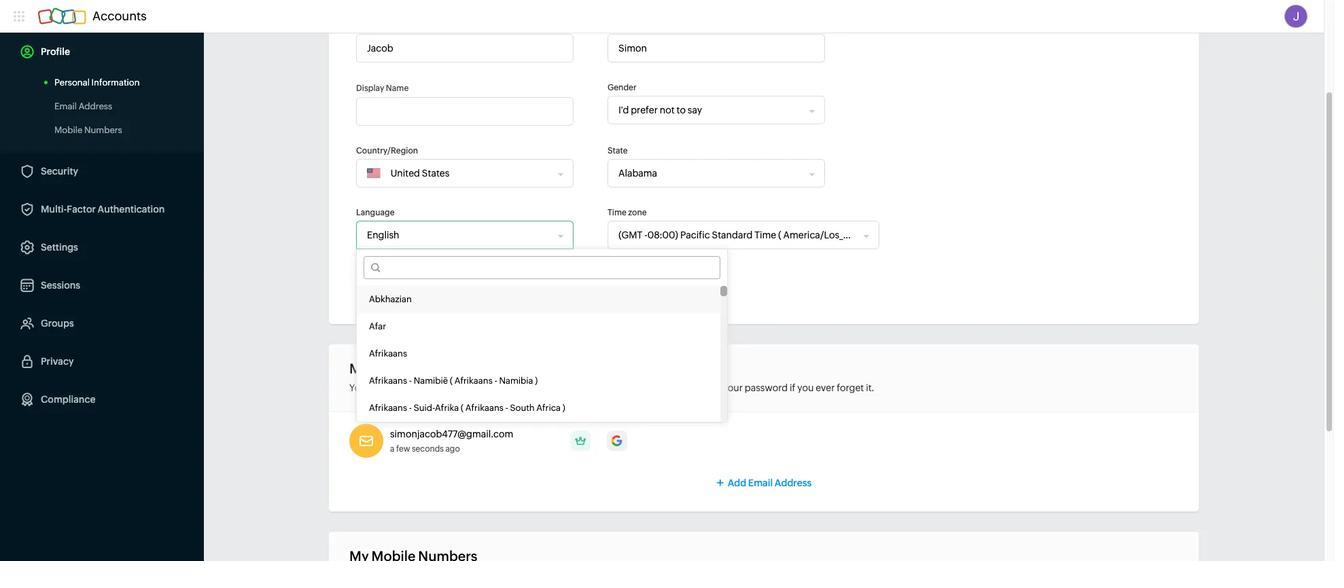 Task type: locate. For each thing, give the bounding box(es) containing it.
addresses
[[410, 361, 477, 377]]

afrikaans right you
[[369, 376, 407, 386]]

personal information
[[54, 78, 140, 88]]

account
[[611, 383, 648, 394]]

0 vertical spatial )
[[535, 376, 538, 386]]

few
[[396, 445, 410, 454]]

seconds
[[412, 445, 444, 454]]

1 vertical spatial email
[[372, 361, 407, 377]]

add
[[728, 478, 747, 489]]

1 horizontal spatial )
[[563, 403, 566, 413]]

address down personal information
[[79, 101, 112, 112]]

afrikaans down 'afar'
[[369, 349, 407, 359]]

0 horizontal spatial email
[[54, 101, 77, 112]]

2 horizontal spatial email
[[748, 478, 773, 489]]

0 horizontal spatial your
[[589, 383, 609, 394]]

email up use
[[372, 361, 407, 377]]

abkhazian
[[369, 294, 412, 305]]

security
[[41, 166, 78, 177]]

mobile numbers
[[54, 125, 122, 135]]

and
[[650, 383, 666, 394]]

reset
[[699, 383, 721, 394]]

save button
[[356, 270, 424, 297]]

privacy
[[41, 356, 74, 367]]

cancel
[[461, 278, 492, 289]]

following
[[420, 383, 462, 394]]

to right also
[[688, 383, 697, 394]]

save
[[379, 278, 401, 289]]

1 vertical spatial )
[[563, 403, 566, 413]]

cancel button
[[440, 270, 512, 297]]

your right reset
[[723, 383, 743, 394]]

2 vertical spatial email
[[748, 478, 773, 489]]

compliance
[[41, 394, 95, 405]]

information
[[91, 78, 140, 88]]

south
[[510, 403, 535, 413]]

sessions
[[41, 280, 80, 291]]

1 horizontal spatial (
[[461, 403, 464, 413]]

email address
[[54, 101, 112, 112]]

email right add on the bottom of the page
[[748, 478, 773, 489]]

1 vertical spatial (
[[461, 403, 464, 413]]

email inside my email addresses you can use the following email addresses to sign in to your account and also to reset your password if you ever forget it.
[[372, 361, 407, 377]]

( right namibië
[[450, 376, 453, 386]]

password
[[745, 383, 788, 394]]

to right in
[[578, 383, 587, 394]]

0 horizontal spatial address
[[79, 101, 112, 112]]

1 horizontal spatial email
[[372, 361, 407, 377]]

) right africa
[[563, 403, 566, 413]]

2 horizontal spatial to
[[688, 383, 697, 394]]

africa
[[537, 403, 561, 413]]

suid-
[[414, 403, 435, 413]]

to left sign
[[536, 383, 546, 394]]

address
[[79, 101, 112, 112], [775, 478, 812, 489]]

afrikaans for afrikaans - namibië ( afrikaans - namibia )
[[369, 376, 407, 386]]

afar
[[369, 322, 386, 332]]

afrikaans
[[369, 349, 407, 359], [369, 376, 407, 386], [455, 376, 493, 386], [369, 403, 407, 413], [466, 403, 504, 413]]

1 vertical spatial address
[[775, 478, 812, 489]]

None text field
[[356, 34, 574, 63], [608, 34, 825, 63], [356, 97, 574, 126], [356, 34, 574, 63], [608, 34, 825, 63], [356, 97, 574, 126]]

email for add
[[748, 478, 773, 489]]

your
[[589, 383, 609, 394], [723, 383, 743, 394]]

multi-factor authentication
[[41, 204, 165, 215]]

1 horizontal spatial to
[[578, 383, 587, 394]]

sign
[[547, 383, 566, 394]]

address right add on the bottom of the page
[[775, 478, 812, 489]]

None field
[[609, 97, 810, 124], [381, 160, 554, 187], [609, 160, 810, 187], [357, 222, 559, 249], [609, 222, 865, 249], [609, 97, 810, 124], [381, 160, 554, 187], [609, 160, 810, 187], [357, 222, 559, 249], [609, 222, 865, 249]]

1 horizontal spatial address
[[775, 478, 812, 489]]

mobile
[[54, 125, 82, 135]]

(
[[450, 376, 453, 386], [461, 403, 464, 413]]

1 horizontal spatial your
[[723, 383, 743, 394]]

afrikaans - namibië ( afrikaans - namibia )
[[369, 376, 538, 386]]

language
[[356, 208, 395, 218]]

0 horizontal spatial (
[[450, 376, 453, 386]]

if
[[790, 383, 796, 394]]

0 vertical spatial (
[[450, 376, 453, 386]]

email up mobile
[[54, 101, 77, 112]]

)
[[535, 376, 538, 386], [563, 403, 566, 413]]

authentication
[[98, 204, 165, 215]]

accounts
[[92, 9, 147, 23]]

2 your from the left
[[723, 383, 743, 394]]

time zone
[[608, 208, 647, 218]]

0 vertical spatial address
[[79, 101, 112, 112]]

0 horizontal spatial to
[[536, 383, 546, 394]]

multi-
[[41, 204, 67, 215]]

email
[[54, 101, 77, 112], [372, 361, 407, 377], [748, 478, 773, 489]]

the
[[404, 383, 418, 394]]

( right afrika
[[461, 403, 464, 413]]

my email addresses you can use the following email addresses to sign in to your account and also to reset your password if you ever forget it.
[[349, 361, 875, 394]]

afrikaans down use
[[369, 403, 407, 413]]

- left suid-
[[409, 403, 412, 413]]

time
[[608, 208, 627, 218]]

to
[[536, 383, 546, 394], [578, 383, 587, 394], [688, 383, 697, 394]]

display
[[356, 84, 385, 93]]

your right in
[[589, 383, 609, 394]]

-
[[409, 376, 412, 386], [495, 376, 498, 386], [409, 403, 412, 413], [506, 403, 508, 413]]

3 to from the left
[[688, 383, 697, 394]]

you
[[349, 383, 366, 394]]

primary image
[[571, 431, 591, 451]]

) right namibia
[[535, 376, 538, 386]]



Task type: describe. For each thing, give the bounding box(es) containing it.
1 your from the left
[[589, 383, 609, 394]]

numbers
[[84, 125, 122, 135]]

profile
[[41, 46, 70, 57]]

simonjacob477@gmail.com a few seconds ago
[[390, 429, 514, 454]]

Search... field
[[380, 257, 720, 279]]

display name
[[356, 84, 409, 93]]

afrikaans for afrikaans
[[369, 349, 407, 359]]

namibia
[[499, 376, 533, 386]]

add email address
[[728, 478, 812, 489]]

in
[[568, 383, 576, 394]]

ever
[[816, 383, 835, 394]]

email for my
[[372, 361, 407, 377]]

email
[[464, 383, 488, 394]]

- left namibia
[[495, 376, 498, 386]]

forget
[[837, 383, 864, 394]]

use
[[386, 383, 402, 394]]

addresses
[[490, 383, 534, 394]]

groups
[[41, 318, 74, 329]]

personal
[[54, 78, 90, 88]]

you
[[798, 383, 814, 394]]

it.
[[866, 383, 875, 394]]

gender
[[608, 83, 637, 92]]

- left south
[[506, 403, 508, 413]]

also
[[668, 383, 686, 394]]

afrikaans for afrikaans - suid-afrika ( afrikaans - south africa )
[[369, 403, 407, 413]]

afrikaans - suid-afrika ( afrikaans - south africa )
[[369, 403, 566, 413]]

can
[[368, 383, 384, 394]]

name
[[386, 84, 409, 93]]

afrika
[[435, 403, 459, 413]]

- right use
[[409, 376, 412, 386]]

1 to from the left
[[536, 383, 546, 394]]

zone
[[628, 208, 647, 218]]

namibië
[[414, 376, 448, 386]]

state
[[608, 146, 628, 156]]

a
[[390, 445, 395, 454]]

factor
[[67, 204, 96, 215]]

afrikaans up afrikaans - suid-afrika ( afrikaans - south africa )
[[455, 376, 493, 386]]

ago
[[446, 445, 460, 454]]

my
[[349, 361, 369, 377]]

2 to from the left
[[578, 383, 587, 394]]

simonjacob477@gmail.com
[[390, 429, 514, 440]]

country/region
[[356, 146, 418, 156]]

0 vertical spatial email
[[54, 101, 77, 112]]

settings
[[41, 242, 78, 253]]

afrikaans down the email at the left bottom of page
[[466, 403, 504, 413]]

0 horizontal spatial )
[[535, 376, 538, 386]]



Task type: vqa. For each thing, say whether or not it's contained in the screenshot.
Browser,
no



